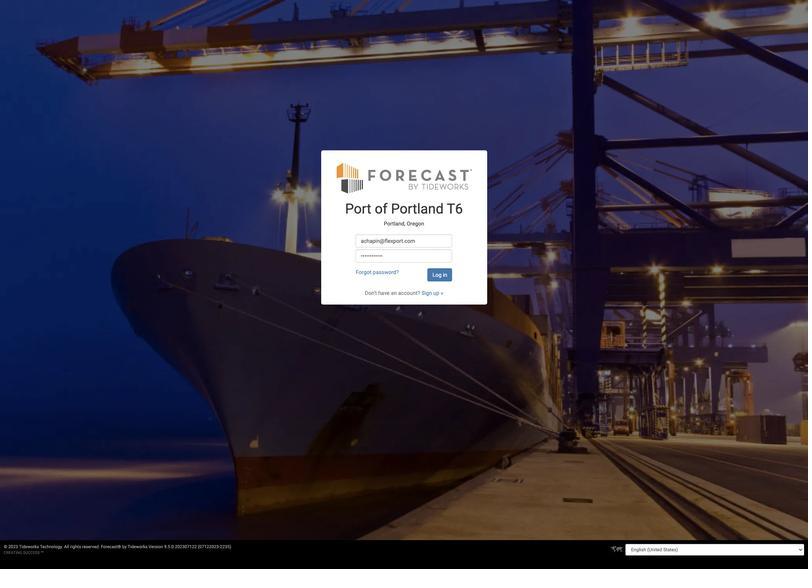 Task type: describe. For each thing, give the bounding box(es) containing it.
all
[[64, 545, 69, 550]]

log in button
[[428, 269, 452, 282]]

version
[[149, 545, 163, 550]]

password?
[[373, 270, 399, 276]]

account?
[[398, 290, 420, 297]]

of
[[375, 201, 388, 218]]

9.5.0.202307122
[[164, 545, 197, 550]]

Password password field
[[356, 250, 452, 263]]

1 tideworks from the left
[[19, 545, 39, 550]]

forgot password? link
[[356, 270, 399, 276]]

portland,
[[384, 221, 405, 227]]

sign up » link
[[421, 290, 443, 297]]

Email or username text field
[[356, 235, 452, 248]]

creating
[[4, 551, 22, 556]]

forecast® by tideworks image
[[336, 162, 472, 194]]

℠
[[41, 551, 44, 556]]

2023
[[8, 545, 18, 550]]



Task type: vqa. For each thing, say whether or not it's contained in the screenshot.
Don't
yes



Task type: locate. For each thing, give the bounding box(es) containing it.
in
[[443, 272, 447, 279]]

forgot
[[356, 270, 371, 276]]

have
[[378, 290, 390, 297]]

portland
[[391, 201, 444, 218]]

don't
[[365, 290, 377, 297]]

tideworks
[[19, 545, 39, 550], [128, 545, 148, 550]]

tideworks right by
[[128, 545, 148, 550]]

technology.
[[40, 545, 63, 550]]

oregon
[[407, 221, 424, 227]]

t6
[[447, 201, 463, 218]]

success
[[23, 551, 40, 556]]

©
[[4, 545, 7, 550]]

»
[[441, 290, 443, 297]]

© 2023 tideworks technology. all rights reserved. forecast® by tideworks version 9.5.0.202307122 (07122023-2235) creating success ℠
[[4, 545, 231, 556]]

forgot password? log in
[[356, 270, 447, 279]]

forecast®
[[101, 545, 121, 550]]

an
[[391, 290, 397, 297]]

by
[[122, 545, 127, 550]]

log
[[433, 272, 442, 279]]

1 horizontal spatial tideworks
[[128, 545, 148, 550]]

2 tideworks from the left
[[128, 545, 148, 550]]

0 horizontal spatial tideworks
[[19, 545, 39, 550]]

tideworks up success
[[19, 545, 39, 550]]

sign
[[421, 290, 432, 297]]

rights
[[70, 545, 81, 550]]

(07122023-
[[198, 545, 220, 550]]

2235)
[[220, 545, 231, 550]]

up
[[433, 290, 439, 297]]

don't have an account? sign up »
[[365, 290, 443, 297]]

port
[[345, 201, 371, 218]]

port of portland t6 portland, oregon
[[345, 201, 463, 227]]

reserved.
[[82, 545, 100, 550]]



